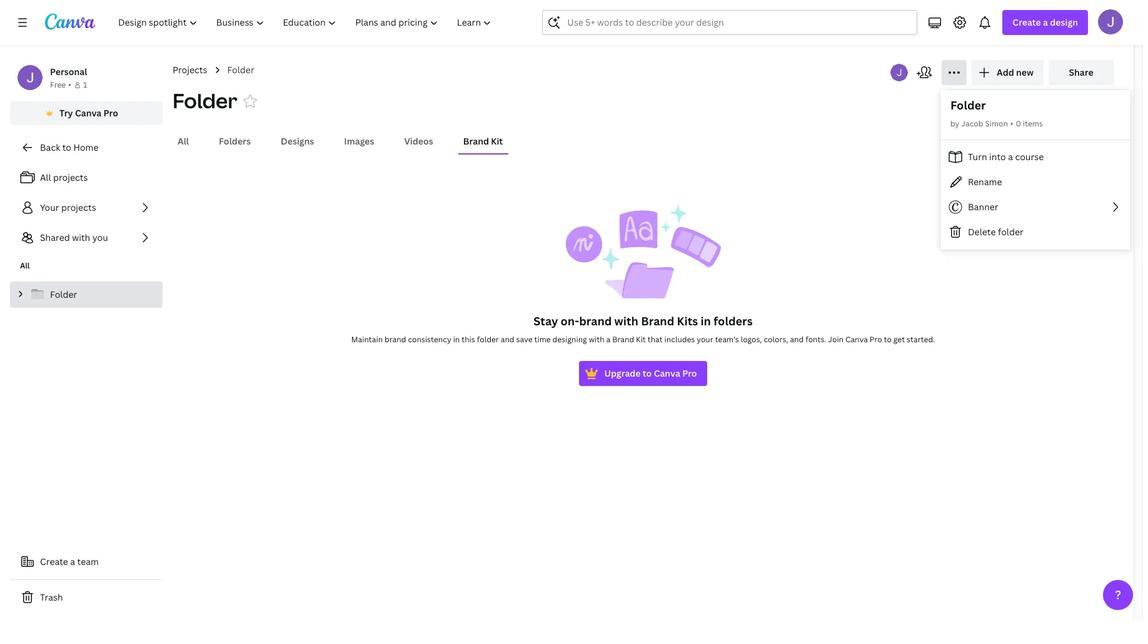 Task type: describe. For each thing, give the bounding box(es) containing it.
you
[[92, 232, 108, 243]]

trash link
[[10, 585, 163, 610]]

folder up jacob
[[951, 98, 987, 113]]

this
[[462, 334, 475, 345]]

jacob
[[962, 118, 984, 129]]

home
[[73, 141, 99, 153]]

folder button
[[173, 87, 237, 115]]

rename
[[969, 176, 1003, 188]]

stay
[[534, 313, 558, 328]]

free
[[50, 79, 66, 90]]

items
[[1024, 118, 1044, 129]]

images button
[[339, 130, 379, 153]]

folder inside button
[[999, 226, 1024, 238]]

2 vertical spatial canva
[[654, 367, 681, 379]]

team
[[77, 556, 99, 568]]

pro inside stay on-brand with brand kits in folders maintain brand consistency in this folder and save time designing with a brand kit that includes your team's logos, colors, and fonts. join canva pro to get started.
[[870, 334, 883, 345]]

folder up folder button
[[227, 64, 254, 76]]

folders button
[[214, 130, 256, 153]]

0
[[1016, 118, 1022, 129]]

all button
[[173, 130, 194, 153]]

turn into a course
[[969, 151, 1044, 163]]

a inside stay on-brand with brand kits in folders maintain brand consistency in this folder and save time designing with a brand kit that includes your team's logos, colors, and fonts. join canva pro to get started.
[[607, 334, 611, 345]]

join
[[829, 334, 844, 345]]

new
[[1017, 66, 1034, 78]]

2 vertical spatial pro
[[683, 367, 697, 379]]

consistency
[[408, 334, 452, 345]]

try
[[59, 107, 73, 119]]

course
[[1016, 151, 1044, 163]]

started.
[[907, 334, 936, 345]]

1 horizontal spatial brand
[[579, 313, 612, 328]]

team's
[[716, 334, 739, 345]]

upgrade
[[605, 367, 641, 379]]

that
[[648, 334, 663, 345]]

2 horizontal spatial brand
[[641, 313, 675, 328]]

1
[[83, 79, 87, 90]]

your
[[40, 201, 59, 213]]

design
[[1051, 16, 1079, 28]]

1 horizontal spatial folder link
[[227, 63, 254, 77]]

folder down the shared
[[50, 288, 77, 300]]

share button
[[1049, 60, 1114, 85]]

by
[[951, 118, 960, 129]]

kits
[[677, 313, 698, 328]]

save
[[517, 334, 533, 345]]

share
[[1070, 66, 1094, 78]]

1 horizontal spatial in
[[701, 313, 711, 328]]

all for all projects
[[40, 171, 51, 183]]

shared with you
[[40, 232, 108, 243]]

designs button
[[276, 130, 319, 153]]

back
[[40, 141, 60, 153]]

turn
[[969, 151, 988, 163]]

your
[[697, 334, 714, 345]]

folders
[[714, 313, 753, 328]]

projects for your projects
[[61, 201, 96, 213]]

1 and from the left
[[501, 334, 515, 345]]

stay on-brand with brand kits in folders maintain brand consistency in this folder and save time designing with a brand kit that includes your team's logos, colors, and fonts. join canva pro to get started.
[[351, 313, 936, 345]]

try canva pro button
[[10, 101, 163, 125]]

to inside stay on-brand with brand kits in folders maintain brand consistency in this folder and save time designing with a brand kit that includes your team's logos, colors, and fonts. join canva pro to get started.
[[884, 334, 892, 345]]

2 horizontal spatial with
[[615, 313, 639, 328]]

delete folder
[[969, 226, 1024, 238]]

create a team button
[[10, 549, 163, 574]]

all for all button
[[178, 135, 189, 147]]

create a design button
[[1003, 10, 1089, 35]]

top level navigation element
[[110, 10, 503, 35]]

0 horizontal spatial all
[[20, 260, 30, 271]]

shared
[[40, 232, 70, 243]]

by jacob simon
[[951, 118, 1009, 129]]

a inside button
[[70, 556, 75, 568]]



Task type: locate. For each thing, give the bounding box(es) containing it.
projects link
[[173, 63, 207, 77]]

pro left get
[[870, 334, 883, 345]]

create a team
[[40, 556, 99, 568]]

a inside "button"
[[1009, 151, 1014, 163]]

0 vertical spatial with
[[72, 232, 90, 243]]

canva right the try
[[75, 107, 102, 119]]

0 vertical spatial canva
[[75, 107, 102, 119]]

1 horizontal spatial all
[[40, 171, 51, 183]]

projects down the back to home
[[53, 171, 88, 183]]

create left design
[[1013, 16, 1042, 28]]

brand up that
[[641, 313, 675, 328]]

videos button
[[400, 130, 438, 153]]

create for create a team
[[40, 556, 68, 568]]

2 vertical spatial brand
[[613, 334, 635, 345]]

create left the team
[[40, 556, 68, 568]]

0 vertical spatial brand
[[579, 313, 612, 328]]

in
[[701, 313, 711, 328], [453, 334, 460, 345]]

2 horizontal spatial to
[[884, 334, 892, 345]]

1 horizontal spatial canva
[[654, 367, 681, 379]]

0 vertical spatial folder link
[[227, 63, 254, 77]]

1 vertical spatial folder
[[477, 334, 499, 345]]

create inside create a team button
[[40, 556, 68, 568]]

images
[[344, 135, 374, 147]]

and left save
[[501, 334, 515, 345]]

folder link
[[227, 63, 254, 77], [10, 282, 163, 308]]

2 vertical spatial all
[[20, 260, 30, 271]]

a left design
[[1044, 16, 1049, 28]]

0 horizontal spatial folder link
[[10, 282, 163, 308]]

0 vertical spatial to
[[62, 141, 71, 153]]

0 horizontal spatial to
[[62, 141, 71, 153]]

to right back
[[62, 141, 71, 153]]

0 horizontal spatial folder
[[477, 334, 499, 345]]

all inside all projects link
[[40, 171, 51, 183]]

2 horizontal spatial all
[[178, 135, 189, 147]]

create a design
[[1013, 16, 1079, 28]]

banner
[[969, 201, 999, 213]]

Search search field
[[568, 11, 893, 34]]

a
[[1044, 16, 1049, 28], [1009, 151, 1014, 163], [607, 334, 611, 345], [70, 556, 75, 568]]

0 vertical spatial create
[[1013, 16, 1042, 28]]

back to home link
[[10, 135, 163, 160]]

back to home
[[40, 141, 99, 153]]

0 horizontal spatial kit
[[491, 135, 503, 147]]

colors,
[[764, 334, 789, 345]]

1 vertical spatial to
[[884, 334, 892, 345]]

0 horizontal spatial pro
[[104, 107, 118, 119]]

projects
[[173, 64, 207, 76]]

logos,
[[741, 334, 762, 345]]

1 horizontal spatial folder
[[999, 226, 1024, 238]]

a right into
[[1009, 151, 1014, 163]]

0 vertical spatial all
[[178, 135, 189, 147]]

1 horizontal spatial and
[[790, 334, 804, 345]]

a inside dropdown button
[[1044, 16, 1049, 28]]

folder link up folder button
[[227, 63, 254, 77]]

1 vertical spatial all
[[40, 171, 51, 183]]

brand up designing
[[579, 313, 612, 328]]

all inside all button
[[178, 135, 189, 147]]

0 vertical spatial kit
[[491, 135, 503, 147]]

folder inside stay on-brand with brand kits in folders maintain brand consistency in this folder and save time designing with a brand kit that includes your team's logos, colors, and fonts. join canva pro to get started.
[[477, 334, 499, 345]]

0 horizontal spatial canva
[[75, 107, 102, 119]]

1 horizontal spatial create
[[1013, 16, 1042, 28]]

1 horizontal spatial kit
[[636, 334, 646, 345]]

designs
[[281, 135, 314, 147]]

brand right videos
[[463, 135, 489, 147]]

create
[[1013, 16, 1042, 28], [40, 556, 68, 568]]

add new
[[997, 66, 1034, 78]]

•
[[68, 79, 71, 90]]

shared with you link
[[10, 225, 163, 250]]

2 vertical spatial with
[[589, 334, 605, 345]]

1 horizontal spatial pro
[[683, 367, 697, 379]]

1 vertical spatial in
[[453, 334, 460, 345]]

to left get
[[884, 334, 892, 345]]

kit inside stay on-brand with brand kits in folders maintain brand consistency in this folder and save time designing with a brand kit that includes your team's logos, colors, and fonts. join canva pro to get started.
[[636, 334, 646, 345]]

to inside button
[[643, 367, 652, 379]]

brand
[[579, 313, 612, 328], [385, 334, 406, 345]]

time
[[535, 334, 551, 345]]

free •
[[50, 79, 71, 90]]

0 horizontal spatial with
[[72, 232, 90, 243]]

1 vertical spatial kit
[[636, 334, 646, 345]]

videos
[[405, 135, 433, 147]]

0 vertical spatial brand
[[463, 135, 489, 147]]

jacob simon image
[[1099, 9, 1124, 34]]

delete
[[969, 226, 996, 238]]

a up upgrade
[[607, 334, 611, 345]]

upgrade to canva pro
[[605, 367, 697, 379]]

with left you
[[72, 232, 90, 243]]

add new button
[[972, 60, 1044, 85]]

brand kit
[[463, 135, 503, 147]]

delete folder button
[[941, 220, 1131, 245]]

add
[[997, 66, 1015, 78]]

trash
[[40, 591, 63, 603]]

1 horizontal spatial brand
[[613, 334, 635, 345]]

1 horizontal spatial to
[[643, 367, 652, 379]]

kit inside button
[[491, 135, 503, 147]]

2 horizontal spatial canva
[[846, 334, 868, 345]]

into
[[990, 151, 1007, 163]]

maintain
[[351, 334, 383, 345]]

your projects
[[40, 201, 96, 213]]

upgrade to canva pro button
[[580, 361, 707, 386]]

turn into a course button
[[941, 145, 1131, 170]]

designing
[[553, 334, 587, 345]]

in right kits
[[701, 313, 711, 328]]

0 horizontal spatial brand
[[463, 135, 489, 147]]

with
[[72, 232, 90, 243], [615, 313, 639, 328], [589, 334, 605, 345]]

list containing all projects
[[10, 165, 163, 250]]

folder right delete
[[999, 226, 1024, 238]]

banner button
[[941, 195, 1131, 220]]

None search field
[[543, 10, 918, 35]]

1 vertical spatial brand
[[641, 313, 675, 328]]

your projects link
[[10, 195, 163, 220]]

folders
[[219, 135, 251, 147]]

1 vertical spatial create
[[40, 556, 68, 568]]

all
[[178, 135, 189, 147], [40, 171, 51, 183], [20, 260, 30, 271]]

2 horizontal spatial pro
[[870, 334, 883, 345]]

with right designing
[[589, 334, 605, 345]]

list
[[10, 165, 163, 250]]

0 vertical spatial in
[[701, 313, 711, 328]]

projects right the your
[[61, 201, 96, 213]]

on-
[[561, 313, 579, 328]]

and
[[501, 334, 515, 345], [790, 334, 804, 345]]

canva right join
[[846, 334, 868, 345]]

includes
[[665, 334, 695, 345]]

canva down that
[[654, 367, 681, 379]]

1 horizontal spatial with
[[589, 334, 605, 345]]

get
[[894, 334, 905, 345]]

1 vertical spatial projects
[[61, 201, 96, 213]]

brand left that
[[613, 334, 635, 345]]

with inside shared with you link
[[72, 232, 90, 243]]

to right upgrade
[[643, 367, 652, 379]]

1 vertical spatial pro
[[870, 334, 883, 345]]

fonts.
[[806, 334, 827, 345]]

1 vertical spatial folder link
[[10, 282, 163, 308]]

all projects link
[[10, 165, 163, 190]]

pro down includes
[[683, 367, 697, 379]]

0 horizontal spatial brand
[[385, 334, 406, 345]]

a left the team
[[70, 556, 75, 568]]

try canva pro
[[59, 107, 118, 119]]

all projects
[[40, 171, 88, 183]]

to for upgrade to canva pro
[[643, 367, 652, 379]]

create inside create a design dropdown button
[[1013, 16, 1042, 28]]

rename button
[[941, 170, 1131, 195]]

1 vertical spatial canva
[[846, 334, 868, 345]]

2 and from the left
[[790, 334, 804, 345]]

projects
[[53, 171, 88, 183], [61, 201, 96, 213]]

folder link down shared with you link
[[10, 282, 163, 308]]

brand right maintain at the left of the page
[[385, 334, 406, 345]]

2 vertical spatial to
[[643, 367, 652, 379]]

in left this
[[453, 334, 460, 345]]

folder
[[227, 64, 254, 76], [173, 87, 237, 114], [951, 98, 987, 113], [50, 288, 77, 300]]

pro up back to home link
[[104, 107, 118, 119]]

0 vertical spatial pro
[[104, 107, 118, 119]]

brand
[[463, 135, 489, 147], [641, 313, 675, 328], [613, 334, 635, 345]]

folder right this
[[477, 334, 499, 345]]

canva inside stay on-brand with brand kits in folders maintain brand consistency in this folder and save time designing with a brand kit that includes your team's logos, colors, and fonts. join canva pro to get started.
[[846, 334, 868, 345]]

0 horizontal spatial and
[[501, 334, 515, 345]]

folder down 'projects' 'link'
[[173, 87, 237, 114]]

0 horizontal spatial in
[[453, 334, 460, 345]]

simon
[[986, 118, 1009, 129]]

with up upgrade
[[615, 313, 639, 328]]

1 vertical spatial with
[[615, 313, 639, 328]]

0 vertical spatial projects
[[53, 171, 88, 183]]

create for create a design
[[1013, 16, 1042, 28]]

1 vertical spatial brand
[[385, 334, 406, 345]]

to for back to home
[[62, 141, 71, 153]]

0 horizontal spatial create
[[40, 556, 68, 568]]

0 vertical spatial folder
[[999, 226, 1024, 238]]

brand kit button
[[458, 130, 508, 153]]

personal
[[50, 66, 87, 78]]

projects for all projects
[[53, 171, 88, 183]]

kit
[[491, 135, 503, 147], [636, 334, 646, 345]]

brand inside button
[[463, 135, 489, 147]]

folder
[[999, 226, 1024, 238], [477, 334, 499, 345]]

0 items
[[1016, 118, 1044, 129]]

pro
[[104, 107, 118, 119], [870, 334, 883, 345], [683, 367, 697, 379]]

and left 'fonts.'
[[790, 334, 804, 345]]



Task type: vqa. For each thing, say whether or not it's contained in the screenshot.
TRASH LINK
yes



